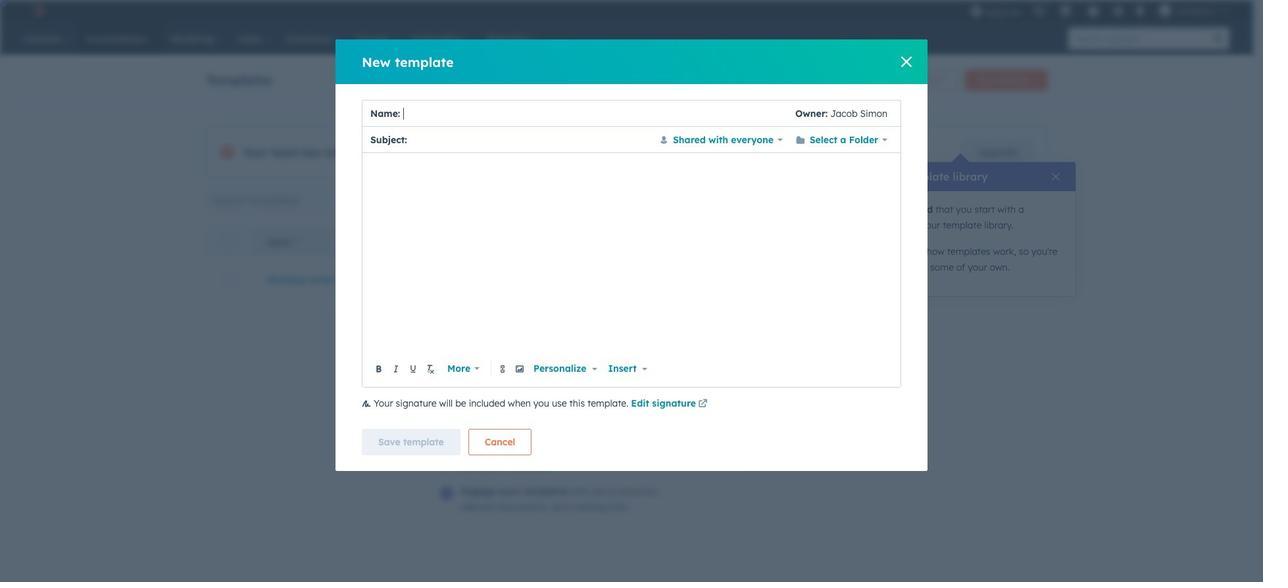 Task type: locate. For each thing, give the bounding box(es) containing it.
banner
[[206, 66, 1048, 91]]

None text field
[[371, 161, 893, 359]]

menu
[[964, 0, 1238, 21]]

dialog
[[336, 39, 928, 472]]

None text field
[[400, 100, 795, 127], [410, 132, 650, 148], [400, 100, 795, 127], [410, 132, 650, 148]]

Search search field
[[206, 188, 365, 214]]

ascending sort. press to sort descending. image
[[295, 238, 300, 247]]

link opens in a new window image
[[698, 397, 708, 413], [698, 400, 708, 410]]

close image
[[1052, 173, 1060, 181]]

close image
[[901, 57, 912, 67]]



Task type: vqa. For each thing, say whether or not it's contained in the screenshot.
Conversations "link"
no



Task type: describe. For each thing, give the bounding box(es) containing it.
1 link opens in a new window image from the top
[[698, 397, 708, 413]]

Search HubSpot search field
[[1068, 28, 1207, 50]]

jacob simon image
[[1159, 5, 1171, 16]]

ascending sort. press to sort descending. element
[[295, 238, 300, 249]]

2 link opens in a new window image from the top
[[698, 400, 708, 410]]

marketplaces image
[[1060, 6, 1072, 18]]

press to sort. element
[[1026, 238, 1031, 249]]



